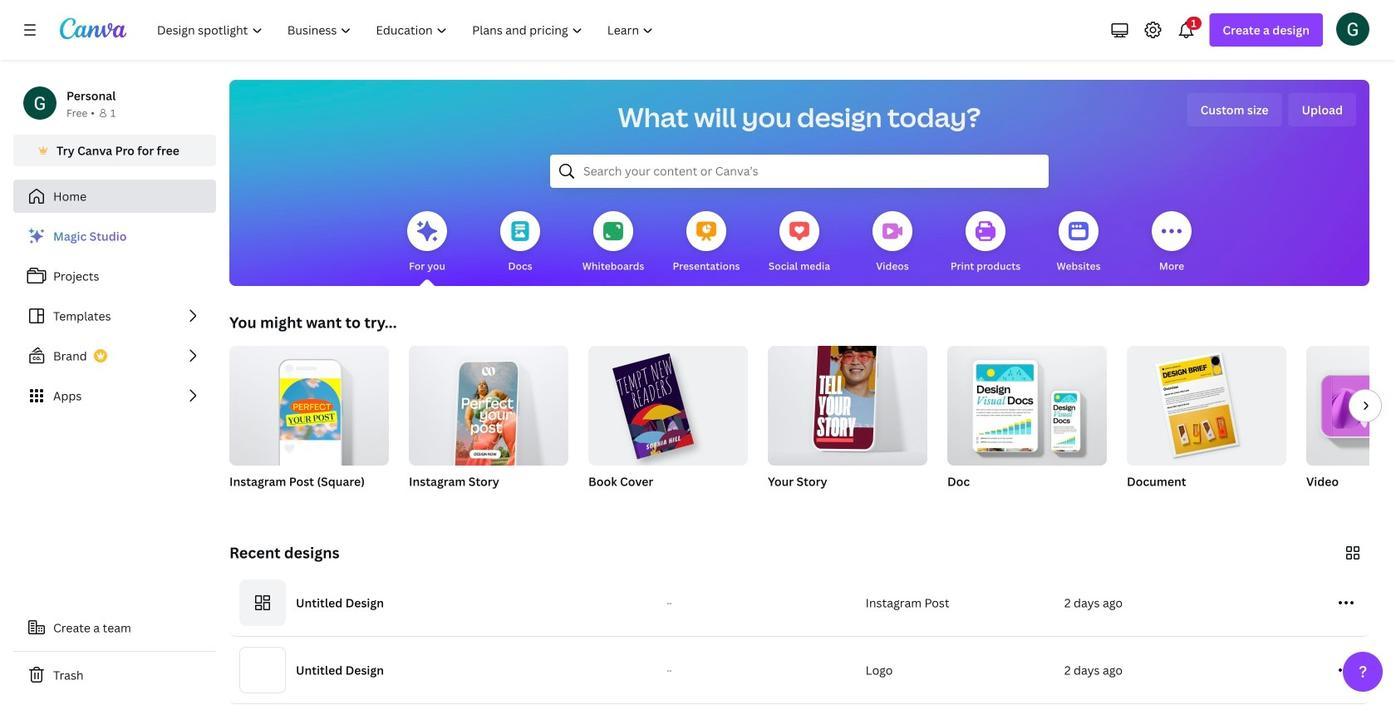 Task type: locate. For each thing, give the bounding box(es) containing it.
group
[[768, 336, 928, 510], [768, 336, 928, 466], [229, 339, 389, 510], [229, 339, 389, 466], [409, 339, 569, 510], [409, 339, 569, 475], [589, 339, 748, 510], [589, 339, 748, 466], [948, 346, 1107, 510], [948, 346, 1107, 466], [1127, 346, 1287, 510], [1307, 346, 1397, 510]]

list
[[13, 219, 216, 412]]

greg robinson image
[[1337, 12, 1370, 46]]

None search field
[[550, 155, 1049, 188]]

Search search field
[[584, 155, 1016, 187]]



Task type: describe. For each thing, give the bounding box(es) containing it.
top level navigation element
[[146, 13, 668, 47]]



Task type: vqa. For each thing, say whether or not it's contained in the screenshot.
group
yes



